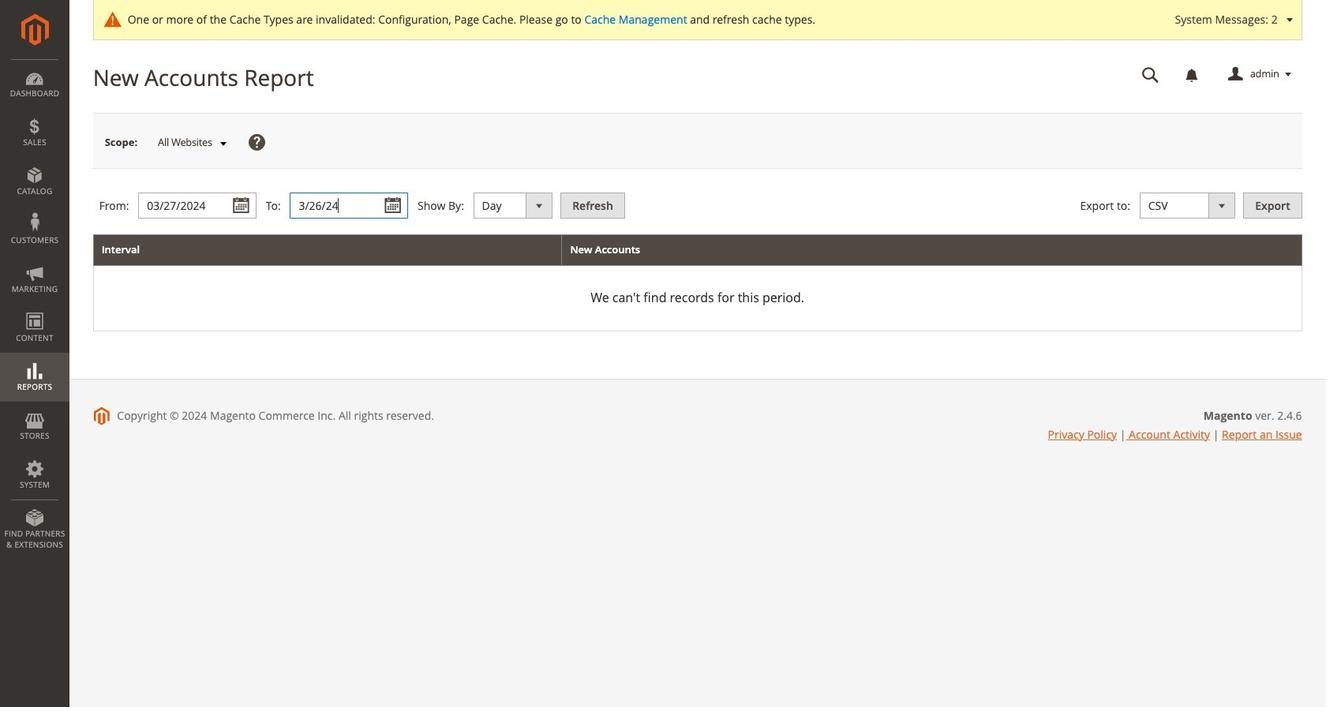Task type: locate. For each thing, give the bounding box(es) containing it.
None text field
[[138, 193, 257, 219], [290, 193, 409, 219], [138, 193, 257, 219], [290, 193, 409, 219]]

menu bar
[[0, 59, 69, 558]]

magento admin panel image
[[21, 13, 49, 46]]

None text field
[[1131, 61, 1171, 88]]



